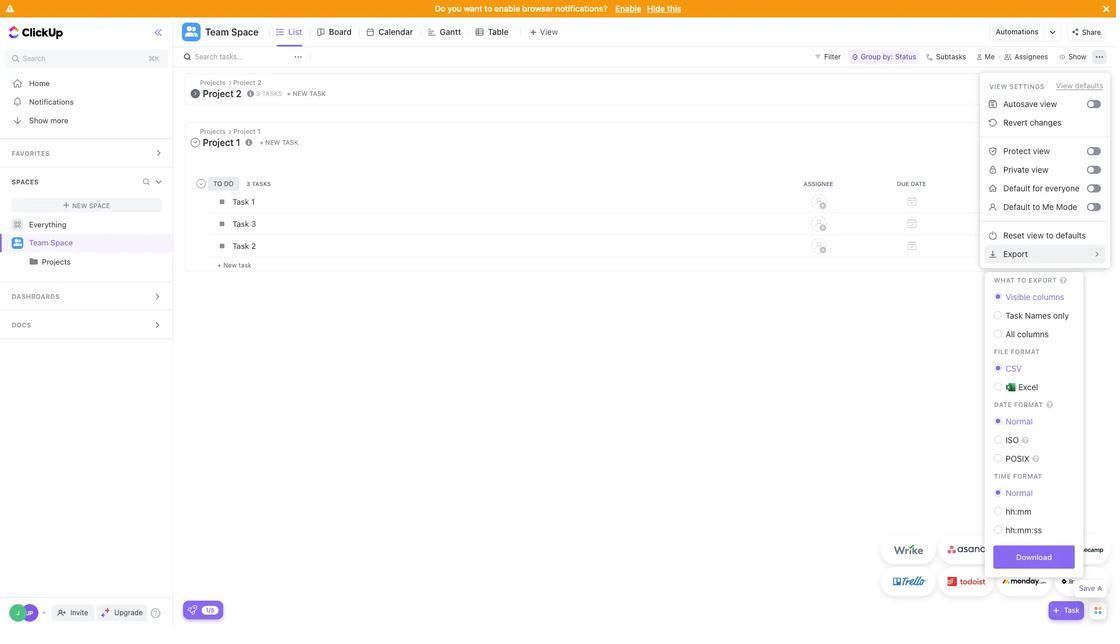 Task type: vqa. For each thing, say whether or not it's contained in the screenshot.
+
yes



Task type: locate. For each thing, give the bounding box(es) containing it.
user group image
[[13, 239, 22, 246]]

excel inside button
[[1019, 382, 1039, 392]]

normal button down date format
[[990, 412, 1079, 431]]

+
[[287, 90, 291, 97], [260, 138, 264, 146], [217, 261, 222, 268]]

0 vertical spatial view
[[1040, 99, 1057, 109]]

1 normal button from the top
[[990, 412, 1079, 431]]

team space inside sidebar navigation
[[29, 238, 73, 247]]

iso
[[1006, 435, 1019, 445]]

table
[[488, 27, 509, 37]]

excel down csv button
[[1019, 382, 1039, 392]]

reset view to defaults button
[[985, 226, 1106, 245]]

excel for excel
[[1019, 382, 1039, 392]]

0 horizontal spatial +
[[217, 261, 222, 268]]

0 horizontal spatial me
[[985, 52, 995, 61]]

new space
[[72, 201, 110, 209]]

hide closed button down changes
[[1038, 128, 1096, 140]]

task inside 3 tasks + new task
[[310, 90, 326, 97]]

space up search tasks... text box
[[231, 27, 259, 37]]

format down posix button on the bottom right of page
[[1014, 472, 1043, 480]]

0 horizontal spatial team
[[29, 238, 48, 247]]

0 horizontal spatial search
[[23, 54, 46, 63]]

0 vertical spatial me
[[985, 52, 995, 61]]

2 horizontal spatial task
[[1064, 606, 1080, 615]]

1 vertical spatial format
[[1014, 472, 1043, 480]]

board
[[329, 27, 352, 37]]

2 ‎task from the top
[[233, 241, 249, 250]]

do you want to enable browser notifications? enable hide this
[[435, 3, 681, 13]]

hide closed button for top list info icon
[[1038, 80, 1096, 91]]

‎task 2 link
[[230, 236, 770, 256]]

0 vertical spatial columns
[[1033, 292, 1065, 302]]

1 horizontal spatial team
[[205, 27, 229, 37]]

autosave
[[1004, 99, 1038, 109]]

1 vertical spatial defaults
[[1056, 230, 1086, 240]]

task for task 3
[[233, 219, 249, 228]]

0 vertical spatial space
[[231, 27, 259, 37]]

search
[[195, 52, 218, 61], [23, 54, 46, 63]]

defaults inside reset view to defaults button
[[1056, 230, 1086, 240]]

1 vertical spatial hide closed button
[[1038, 128, 1096, 140]]

2 normal button from the top
[[990, 484, 1079, 502]]

everything link
[[0, 215, 174, 234]]

2 horizontal spatial task
[[310, 90, 326, 97]]

defaults
[[1075, 81, 1104, 90], [1056, 230, 1086, 240]]

0 vertical spatial normal button
[[990, 412, 1079, 431]]

1 horizontal spatial task
[[282, 138, 298, 146]]

0 vertical spatial closed
[[1067, 82, 1093, 89]]

‎task for ‎task 1
[[233, 197, 249, 206]]

enable
[[616, 3, 642, 13]]

default to me mode
[[1004, 202, 1078, 212]]

me left mode on the right top of page
[[1043, 202, 1054, 212]]

1 vertical spatial hide
[[1050, 82, 1065, 89]]

changes
[[1030, 117, 1062, 127]]

2 vertical spatial hide
[[1050, 130, 1065, 138]]

search inside sidebar navigation
[[23, 54, 46, 63]]

2 hide closed button from the top
[[1038, 128, 1096, 140]]

0 vertical spatial excel
[[1019, 382, 1039, 392]]

1 vertical spatial task
[[282, 138, 298, 146]]

upgrade link
[[96, 605, 147, 621]]

+ new task down the ‎task 2
[[217, 261, 252, 268]]

closed for the hide closed button related to top list info icon
[[1067, 82, 1093, 89]]

1 horizontal spatial view
[[1056, 81, 1073, 90]]

+ new task
[[260, 138, 298, 146], [217, 261, 252, 268]]

1 closed from the top
[[1067, 82, 1093, 89]]

team space down everything
[[29, 238, 73, 247]]

view up changes
[[1040, 99, 1057, 109]]

new inside 3 tasks + new task
[[293, 90, 308, 97]]

new down tasks at the left top of the page
[[265, 138, 280, 146]]

format down excel button
[[1014, 401, 1044, 408]]

browser
[[522, 3, 554, 13]]

0 vertical spatial defaults
[[1075, 81, 1104, 90]]

task names only
[[1006, 310, 1069, 320]]

‎task
[[233, 197, 249, 206], [233, 241, 249, 250]]

1 hide closed from the top
[[1050, 82, 1093, 89]]

1 normal from the top
[[1006, 416, 1033, 426]]

1 vertical spatial hide closed
[[1050, 130, 1093, 138]]

assignees button
[[1000, 50, 1054, 64]]

2 vertical spatial space
[[50, 238, 73, 247]]

0 horizontal spatial team space
[[29, 238, 73, 247]]

you
[[448, 3, 462, 13]]

to up visible
[[1017, 276, 1027, 284]]

1 vertical spatial view
[[1027, 230, 1044, 240]]

csv right &
[[1036, 546, 1049, 554]]

3 up the 2
[[251, 219, 256, 228]]

upgrade
[[114, 608, 143, 617]]

hide closed down changes
[[1050, 130, 1093, 138]]

me inside me button
[[985, 52, 995, 61]]

everything
[[29, 220, 67, 229]]

columns for visible columns
[[1033, 292, 1065, 302]]

normal for 2nd normal button from the bottom of the page
[[1006, 416, 1033, 426]]

hide up "autosave view" button
[[1050, 82, 1065, 89]]

1 vertical spatial +
[[260, 138, 264, 146]]

closed for the hide closed button for list info icon to the bottom
[[1067, 130, 1093, 138]]

defaults down share
[[1075, 81, 1104, 90]]

1 vertical spatial excel
[[1011, 546, 1027, 554]]

task down 3 tasks + new task
[[282, 138, 298, 146]]

+ new task down tasks at the left top of the page
[[260, 138, 298, 146]]

task inside button
[[1006, 310, 1023, 320]]

0 vertical spatial 3
[[256, 89, 260, 97]]

enable
[[495, 3, 520, 13]]

posix button
[[990, 449, 1079, 468]]

reset view to defaults
[[1004, 230, 1086, 240]]

0 horizontal spatial csv
[[1006, 363, 1022, 373]]

normal for first normal button from the bottom of the page
[[1006, 488, 1033, 498]]

space up 'projects'
[[50, 238, 73, 247]]

search left tasks...
[[195, 52, 218, 61]]

view right reset
[[1027, 230, 1044, 240]]

1 horizontal spatial me
[[1043, 202, 1054, 212]]

save
[[1079, 584, 1096, 593]]

excel button
[[990, 378, 1079, 397]]

team space inside button
[[205, 27, 259, 37]]

task down save at the bottom
[[1064, 606, 1080, 615]]

view for view defaults
[[1056, 81, 1073, 90]]

space up everything link
[[89, 201, 110, 209]]

hide down changes
[[1050, 130, 1065, 138]]

team inside sidebar navigation
[[29, 238, 48, 247]]

autosave view
[[1004, 99, 1057, 109]]

excel left &
[[1011, 546, 1027, 554]]

view
[[1056, 81, 1073, 90], [990, 82, 1008, 90]]

columns inside button
[[1033, 292, 1065, 302]]

columns
[[1033, 292, 1065, 302], [1018, 329, 1049, 339]]

defaults down mode on the right top of page
[[1056, 230, 1086, 240]]

0 vertical spatial task
[[310, 90, 326, 97]]

me
[[985, 52, 995, 61], [1043, 202, 1054, 212]]

0 vertical spatial list info image
[[247, 90, 254, 97]]

excel & csv
[[1011, 546, 1049, 554]]

1 ‎task from the top
[[233, 197, 249, 206]]

1 horizontal spatial + new task
[[260, 138, 298, 146]]

2 normal from the top
[[1006, 488, 1033, 498]]

1 vertical spatial me
[[1043, 202, 1054, 212]]

hide closed button
[[1038, 80, 1096, 91], [1038, 128, 1096, 140]]

0 horizontal spatial view
[[990, 82, 1008, 90]]

normal down time format
[[1006, 488, 1033, 498]]

view up autosave
[[990, 82, 1008, 90]]

0 horizontal spatial task
[[239, 261, 252, 268]]

task right tasks at the left top of the page
[[310, 90, 326, 97]]

normal down date format
[[1006, 416, 1033, 426]]

notifications?
[[556, 3, 608, 13]]

view settings
[[990, 82, 1045, 90]]

0 vertical spatial +
[[287, 90, 291, 97]]

task down ‎task 1
[[233, 219, 249, 228]]

list info image
[[247, 90, 254, 97], [246, 139, 253, 146]]

what to export
[[994, 276, 1057, 284]]

download button
[[994, 545, 1075, 569]]

new right tasks at the left top of the page
[[293, 90, 308, 97]]

closed up "autosave view" button
[[1067, 82, 1093, 89]]

team up search tasks...
[[205, 27, 229, 37]]

1 vertical spatial ‎task
[[233, 241, 249, 250]]

1 horizontal spatial task
[[1006, 310, 1023, 320]]

to
[[485, 3, 492, 13], [1033, 202, 1040, 212], [1046, 230, 1054, 240], [1017, 276, 1027, 284]]

view up "autosave view" button
[[1056, 81, 1073, 90]]

new up everything link
[[72, 201, 87, 209]]

closed
[[1067, 82, 1093, 89], [1067, 130, 1093, 138]]

search for search
[[23, 54, 46, 63]]

1 horizontal spatial csv
[[1036, 546, 1049, 554]]

1
[[251, 197, 255, 206]]

columns for all columns
[[1018, 329, 1049, 339]]

search for search tasks...
[[195, 52, 218, 61]]

0 vertical spatial normal
[[1006, 416, 1033, 426]]

1 horizontal spatial team space
[[205, 27, 259, 37]]

hide for top list info icon
[[1050, 82, 1065, 89]]

team down everything
[[29, 238, 48, 247]]

closed down "view defaults"
[[1067, 130, 1093, 138]]

want
[[464, 3, 483, 13]]

normal
[[1006, 416, 1033, 426], [1006, 488, 1033, 498]]

new
[[293, 90, 308, 97], [265, 138, 280, 146], [72, 201, 87, 209], [223, 261, 237, 268]]

format
[[1011, 348, 1040, 355]]

space
[[231, 27, 259, 37], [89, 201, 110, 209], [50, 238, 73, 247]]

1 vertical spatial csv
[[1036, 546, 1049, 554]]

hide closed up "autosave view" button
[[1050, 82, 1093, 89]]

2 vertical spatial task
[[1064, 606, 1080, 615]]

csv inside button
[[1006, 363, 1022, 373]]

hh:mm button
[[990, 502, 1079, 521]]

0 vertical spatial ‎task
[[233, 197, 249, 206]]

0 horizontal spatial space
[[50, 238, 73, 247]]

0 vertical spatial task
[[233, 219, 249, 228]]

me left assignees button
[[985, 52, 995, 61]]

0 vertical spatial + new task
[[260, 138, 298, 146]]

show
[[29, 115, 48, 125]]

2 horizontal spatial +
[[287, 90, 291, 97]]

names
[[1025, 310, 1051, 320]]

view
[[1040, 99, 1057, 109], [1027, 230, 1044, 240]]

2 horizontal spatial space
[[231, 27, 259, 37]]

export button
[[985, 245, 1106, 263]]

hide left 'this' at the top of the page
[[647, 3, 665, 13]]

hide closed button up "autosave view" button
[[1038, 80, 1096, 91]]

1 horizontal spatial search
[[195, 52, 218, 61]]

team for team space button
[[205, 27, 229, 37]]

csv down file format
[[1006, 363, 1022, 373]]

1 vertical spatial team
[[29, 238, 48, 247]]

do
[[435, 3, 446, 13]]

1 vertical spatial closed
[[1067, 130, 1093, 138]]

home link
[[0, 74, 174, 92]]

search up the home
[[23, 54, 46, 63]]

columns down export
[[1033, 292, 1065, 302]]

0 vertical spatial csv
[[1006, 363, 1022, 373]]

task down visible
[[1006, 310, 1023, 320]]

0 horizontal spatial + new task
[[217, 261, 252, 268]]

1 vertical spatial task
[[1006, 310, 1023, 320]]

0 vertical spatial hide closed button
[[1038, 80, 1096, 91]]

1 vertical spatial space
[[89, 201, 110, 209]]

excel
[[1019, 382, 1039, 392], [1011, 546, 1027, 554]]

1 vertical spatial normal
[[1006, 488, 1033, 498]]

csv
[[1006, 363, 1022, 373], [1036, 546, 1049, 554]]

3 left tasks at the left top of the page
[[256, 89, 260, 97]]

team for the team space link
[[29, 238, 48, 247]]

format
[[1014, 401, 1044, 408], [1014, 472, 1043, 480]]

1 vertical spatial normal button
[[990, 484, 1079, 502]]

automations button
[[991, 23, 1045, 41]]

space inside button
[[231, 27, 259, 37]]

team space up tasks...
[[205, 27, 259, 37]]

2 hide closed from the top
[[1050, 130, 1093, 138]]

normal button
[[990, 412, 1079, 431], [990, 484, 1079, 502]]

format for date format
[[1014, 401, 1044, 408]]

time
[[994, 472, 1012, 480]]

columns down task names only button
[[1018, 329, 1049, 339]]

normal button down time format
[[990, 484, 1079, 502]]

‎task left the '1'
[[233, 197, 249, 206]]

1 horizontal spatial space
[[89, 201, 110, 209]]

team inside button
[[205, 27, 229, 37]]

1 hide closed button from the top
[[1038, 80, 1096, 91]]

task down the ‎task 2
[[239, 261, 252, 268]]

0 vertical spatial team
[[205, 27, 229, 37]]

2 closed from the top
[[1067, 130, 1093, 138]]

3 inside 3 tasks + new task
[[256, 89, 260, 97]]

tasks
[[262, 89, 282, 97]]

team space link
[[29, 234, 163, 252]]

‎task 2
[[233, 241, 256, 250]]

⌘k
[[149, 54, 160, 63]]

file
[[994, 348, 1009, 355]]

2 vertical spatial task
[[239, 261, 252, 268]]

home
[[29, 78, 50, 88]]

task
[[233, 219, 249, 228], [1006, 310, 1023, 320], [1064, 606, 1080, 615]]

notifications link
[[0, 92, 174, 111]]

1 vertical spatial columns
[[1018, 329, 1049, 339]]

‎task left the 2
[[233, 241, 249, 250]]

team
[[205, 27, 229, 37], [29, 238, 48, 247]]

0 vertical spatial team space
[[205, 27, 259, 37]]

hide for list info icon to the bottom
[[1050, 130, 1065, 138]]

0 horizontal spatial task
[[233, 219, 249, 228]]

1 vertical spatial team space
[[29, 238, 73, 247]]

posix
[[1006, 454, 1030, 463]]

0 vertical spatial hide closed
[[1050, 82, 1093, 89]]

columns inside button
[[1018, 329, 1049, 339]]

0 vertical spatial format
[[1014, 401, 1044, 408]]



Task type: describe. For each thing, give the bounding box(es) containing it.
hh:mm:ss
[[1006, 525, 1042, 535]]

excel for excel & csv
[[1011, 546, 1027, 554]]

revert changes button
[[985, 113, 1106, 132]]

only
[[1054, 310, 1069, 320]]

Search tasks... text field
[[195, 49, 291, 65]]

new inside sidebar navigation
[[72, 201, 87, 209]]

hh:mm:ss button
[[990, 521, 1079, 540]]

sidebar navigation
[[0, 17, 174, 628]]

onboarding checklist button image
[[188, 605, 197, 615]]

all columns
[[1006, 329, 1049, 339]]

board link
[[329, 17, 356, 47]]

view defaults button
[[1056, 81, 1104, 90]]

view defaults
[[1056, 81, 1104, 90]]

revert changes
[[1004, 117, 1062, 127]]

‎task 1 link
[[230, 192, 770, 211]]

visible columns
[[1006, 292, 1065, 302]]

what
[[994, 276, 1015, 284]]

visible columns button
[[990, 288, 1079, 306]]

2 vertical spatial +
[[217, 261, 222, 268]]

iso button
[[990, 431, 1079, 449]]

‎task for ‎task 2
[[233, 241, 249, 250]]

export
[[1029, 276, 1057, 284]]

1/5
[[206, 606, 215, 613]]

calendar link
[[379, 17, 418, 47]]

hide closed for the hide closed button for list info icon to the bottom
[[1050, 130, 1093, 138]]

‎task 1
[[233, 197, 255, 206]]

time format
[[994, 472, 1043, 480]]

list
[[288, 27, 302, 37]]

&
[[1029, 546, 1034, 554]]

invite
[[70, 608, 88, 617]]

dashboards
[[12, 292, 60, 300]]

task 3 link
[[230, 214, 770, 233]]

projects
[[42, 257, 71, 266]]

view for autosave
[[1040, 99, 1057, 109]]

date
[[994, 401, 1012, 408]]

search tasks...
[[195, 52, 243, 61]]

autosave view button
[[985, 95, 1087, 113]]

1 vertical spatial 3
[[251, 219, 256, 228]]

1 projects link from the left
[[1, 252, 163, 271]]

to up export dropdown button
[[1046, 230, 1054, 240]]

0 vertical spatial hide
[[647, 3, 665, 13]]

space for team space button
[[231, 27, 259, 37]]

team space for team space button
[[205, 27, 259, 37]]

revert
[[1004, 117, 1028, 127]]

share
[[1082, 28, 1101, 36]]

default to me mode button
[[985, 198, 1087, 216]]

excel & csv link
[[997, 535, 1053, 564]]

view for reset
[[1027, 230, 1044, 240]]

gantt link
[[440, 17, 466, 47]]

2
[[251, 241, 256, 250]]

onboarding checklist button element
[[188, 605, 197, 615]]

favorites button
[[0, 139, 174, 167]]

file format
[[994, 348, 1040, 355]]

favorites
[[12, 149, 50, 157]]

task 3
[[233, 219, 256, 228]]

2 projects link from the left
[[42, 252, 163, 271]]

export button
[[985, 245, 1106, 263]]

team space for the team space link
[[29, 238, 73, 247]]

task for task names only
[[1006, 310, 1023, 320]]

visible
[[1006, 292, 1031, 302]]

date format
[[994, 401, 1044, 408]]

reset
[[1004, 230, 1025, 240]]

export
[[1004, 249, 1028, 259]]

view for view settings
[[990, 82, 1008, 90]]

space for the team space link
[[50, 238, 73, 247]]

calendar
[[379, 27, 413, 37]]

format for time format
[[1014, 472, 1043, 480]]

hide closed button for list info icon to the bottom
[[1038, 128, 1096, 140]]

assignees
[[1015, 52, 1049, 61]]

1 horizontal spatial +
[[260, 138, 264, 146]]

tasks...
[[220, 52, 243, 61]]

table link
[[488, 17, 513, 47]]

me inside default to me mode button
[[1043, 202, 1054, 212]]

1 vertical spatial list info image
[[246, 139, 253, 146]]

+ inside 3 tasks + new task
[[287, 90, 291, 97]]

task names only button
[[990, 306, 1079, 325]]

list link
[[288, 17, 307, 47]]

3 tasks + new task
[[256, 89, 326, 97]]

to right 'want'
[[485, 3, 492, 13]]

gantt
[[440, 27, 461, 37]]

notifications
[[29, 97, 74, 106]]

all
[[1006, 329, 1015, 339]]

to right default
[[1033, 202, 1040, 212]]

show more
[[29, 115, 68, 125]]

download
[[1017, 552, 1052, 561]]

share button
[[1068, 23, 1106, 41]]

new down the ‎task 2
[[223, 261, 237, 268]]

1 vertical spatial + new task
[[217, 261, 252, 268]]

hh:mm
[[1006, 506, 1032, 516]]

team space button
[[201, 19, 259, 45]]

me button
[[972, 50, 1000, 64]]

docs
[[12, 321, 31, 329]]

default
[[1004, 202, 1031, 212]]

hide closed for the hide closed button related to top list info icon
[[1050, 82, 1093, 89]]

csv button
[[990, 359, 1079, 378]]

automations
[[996, 27, 1039, 36]]



